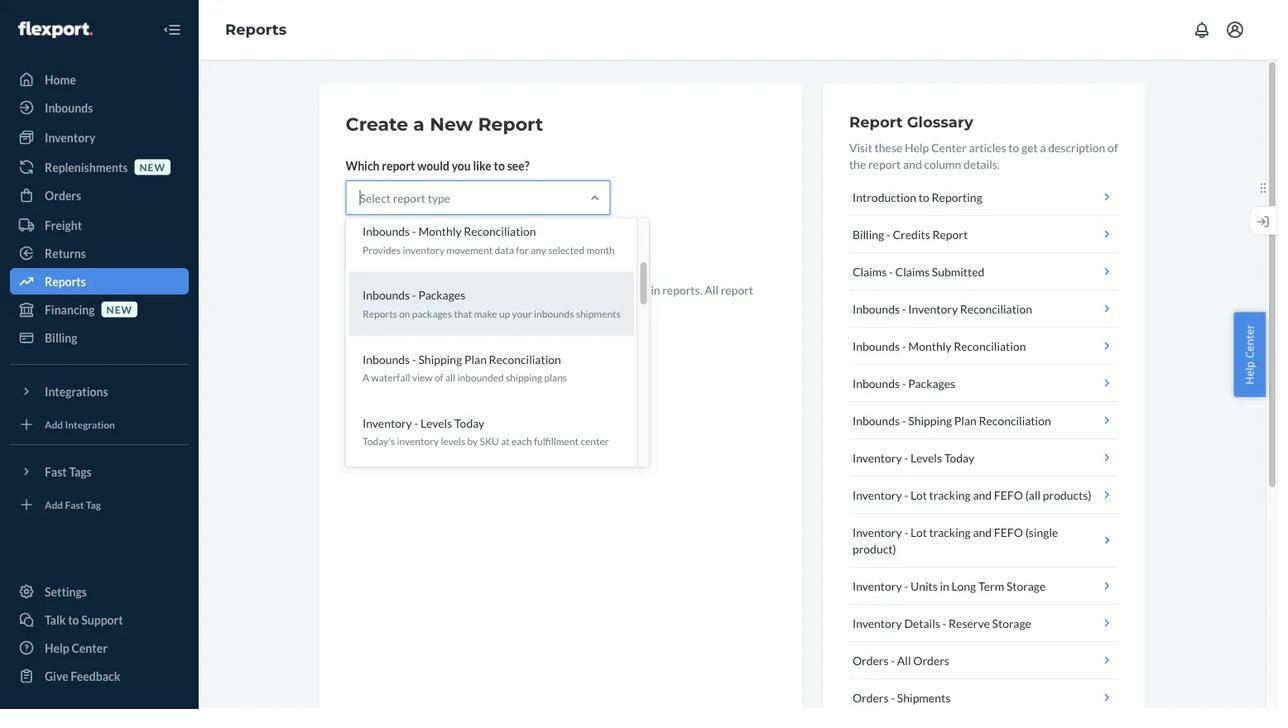 Task type: vqa. For each thing, say whether or not it's contained in the screenshot.
top Shipping
yes



Task type: locate. For each thing, give the bounding box(es) containing it.
inventory link
[[10, 124, 189, 151]]

give feedback
[[45, 670, 120, 684]]

0 horizontal spatial new
[[107, 304, 133, 316]]

inventory down inbounds - packages
[[853, 451, 903, 465]]

to left reporting
[[919, 190, 930, 204]]

0 vertical spatial fefo
[[995, 488, 1024, 502]]

- inside inbounds - packages button
[[903, 376, 907, 391]]

- for inventory - levels today
[[905, 451, 909, 465]]

create report
[[360, 245, 432, 259]]

- for inventory - levels today today's inventory levels by sku at each fulfillment center
[[414, 416, 418, 430]]

1 horizontal spatial all
[[898, 654, 912, 668]]

fefo left (all on the bottom right
[[995, 488, 1024, 502]]

reconciliation inside inbounds - monthly reconciliation provides inventory movement data for any selected month
[[464, 225, 536, 239]]

1 vertical spatial of
[[434, 372, 443, 384]]

report up the these
[[850, 113, 903, 131]]

for inside it may take up to 2 hours for new information to be reflected in reports. all report time fields are in universal time (utc).
[[472, 283, 487, 297]]

0 vertical spatial all
[[705, 283, 719, 297]]

- left credits
[[887, 227, 891, 241]]

monthly inside inbounds - monthly reconciliation provides inventory movement data for any selected month
[[418, 225, 461, 239]]

2 tracking from the top
[[930, 526, 971, 540]]

1 vertical spatial lot
[[911, 526, 928, 540]]

of
[[1108, 140, 1119, 154], [434, 372, 443, 384]]

reconciliation for inbounds - monthly reconciliation provides inventory movement data for any selected month
[[464, 225, 536, 239]]

0 vertical spatial fast
[[45, 465, 67, 479]]

1 horizontal spatial today
[[945, 451, 975, 465]]

1 horizontal spatial in
[[651, 283, 661, 297]]

2 horizontal spatial reports
[[362, 308, 397, 320]]

to left be
[[575, 283, 586, 297]]

0 vertical spatial monthly
[[418, 225, 461, 239]]

2 vertical spatial in
[[941, 579, 950, 593]]

orders for orders - shipments
[[853, 691, 889, 705]]

and inside inventory - lot tracking and fefo (single product)
[[974, 526, 992, 540]]

inventory down inventory - levels today
[[853, 488, 903, 502]]

add for add integration
[[45, 419, 63, 431]]

new up "time"
[[489, 283, 511, 297]]

inbounds up inbounds - packages
[[853, 339, 900, 353]]

new
[[430, 113, 473, 135]]

- for inbounds - shipping plan reconciliation
[[903, 414, 907, 428]]

inventory details - reserve storage button
[[850, 605, 1119, 643]]

give
[[45, 670, 68, 684]]

levels up levels at the bottom left of the page
[[420, 416, 452, 430]]

inbounds - monthly reconciliation provides inventory movement data for any selected month
[[362, 225, 615, 256]]

0 horizontal spatial plan
[[464, 352, 487, 366]]

reconciliation down claims - claims submitted button
[[961, 302, 1033, 316]]

0 horizontal spatial claims
[[853, 265, 887, 279]]

- inside inbounds - inventory reconciliation button
[[903, 302, 907, 316]]

report for create a new report
[[478, 113, 544, 135]]

fulfillment
[[534, 436, 579, 448]]

- down billing - credits report
[[890, 265, 894, 279]]

inventory
[[402, 244, 444, 256], [397, 436, 439, 448]]

sku
[[480, 436, 499, 448]]

inbounds inside 'link'
[[45, 101, 93, 115]]

- down inbounds - packages
[[903, 414, 907, 428]]

- inside orders - shipments button
[[891, 691, 896, 705]]

plan down inbounds - packages button
[[955, 414, 977, 428]]

1 horizontal spatial for
[[516, 244, 529, 256]]

0 horizontal spatial shipping
[[418, 352, 462, 366]]

- inside the inventory - units in long term storage button
[[905, 579, 909, 593]]

new up orders link
[[140, 161, 166, 173]]

0 vertical spatial billing
[[853, 227, 885, 241]]

help center inside button
[[1243, 325, 1258, 385]]

products)
[[1044, 488, 1092, 502]]

- down claims - claims submitted
[[903, 302, 907, 316]]

give feedback button
[[10, 663, 189, 690]]

submitted
[[932, 265, 985, 279]]

orders up shipments
[[914, 654, 950, 668]]

1 horizontal spatial plan
[[955, 414, 977, 428]]

inventory for inventory - levels today today's inventory levels by sku at each fulfillment center
[[362, 416, 412, 430]]

tag
[[86, 499, 101, 511]]

-
[[412, 225, 416, 239], [887, 227, 891, 241], [890, 265, 894, 279], [412, 288, 416, 302], [903, 302, 907, 316], [903, 339, 907, 353], [412, 352, 416, 366], [903, 376, 907, 391], [903, 414, 907, 428], [414, 416, 418, 430], [905, 451, 909, 465], [905, 488, 909, 502], [905, 526, 909, 540], [905, 579, 909, 593], [943, 617, 947, 631], [891, 654, 896, 668], [891, 691, 896, 705]]

1 vertical spatial today
[[945, 451, 975, 465]]

report up 2
[[398, 245, 432, 259]]

orders - all orders
[[853, 654, 950, 668]]

0 vertical spatial shipping
[[418, 352, 462, 366]]

up left your
[[499, 308, 510, 320]]

0 horizontal spatial of
[[434, 372, 443, 384]]

- for inbounds - packages reports on packages that make up your inbounds shipments
[[412, 288, 416, 302]]

lot inside inventory - lot tracking and fefo (single product)
[[911, 526, 928, 540]]

0 vertical spatial levels
[[420, 416, 452, 430]]

inbounds - shipping plan reconciliation
[[853, 414, 1052, 428]]

0 horizontal spatial for
[[472, 283, 487, 297]]

0 vertical spatial help
[[905, 140, 930, 154]]

all up orders - shipments
[[898, 654, 912, 668]]

fefo inside inventory - lot tracking and fefo (all products) button
[[995, 488, 1024, 502]]

all inside button
[[898, 654, 912, 668]]

- inside inbounds - monthly reconciliation button
[[903, 339, 907, 353]]

today down inbounds - shipping plan reconciliation
[[945, 451, 975, 465]]

1 vertical spatial tracking
[[930, 526, 971, 540]]

2 vertical spatial new
[[107, 304, 133, 316]]

all right reports.
[[705, 283, 719, 297]]

2 lot from the top
[[911, 526, 928, 540]]

and for inventory - lot tracking and fefo (all products)
[[974, 488, 992, 502]]

levels inside inventory - levels today today's inventory levels by sku at each fulfillment center
[[420, 416, 452, 430]]

lot up units
[[911, 526, 928, 540]]

0 horizontal spatial packages
[[418, 288, 465, 302]]

- right details
[[943, 617, 947, 631]]

inventory up 2
[[402, 244, 444, 256]]

tracking down inventory - lot tracking and fefo (all products)
[[930, 526, 971, 540]]

levels down inbounds - shipping plan reconciliation
[[911, 451, 943, 465]]

introduction to reporting
[[853, 190, 983, 204]]

- for inventory - lot tracking and fefo (single product)
[[905, 526, 909, 540]]

inventory up orders - all orders
[[853, 617, 903, 631]]

inventory up today's
[[362, 416, 412, 430]]

storage right "term"
[[1007, 579, 1046, 593]]

0 vertical spatial lot
[[911, 488, 928, 502]]

inventory left levels at the bottom left of the page
[[397, 436, 439, 448]]

0 horizontal spatial report
[[478, 113, 544, 135]]

add down fast tags
[[45, 499, 63, 511]]

1 horizontal spatial levels
[[911, 451, 943, 465]]

movement
[[446, 244, 493, 256]]

new for financing
[[107, 304, 133, 316]]

1 vertical spatial monthly
[[909, 339, 952, 353]]

today inside button
[[945, 451, 975, 465]]

claims - claims submitted button
[[850, 253, 1119, 291]]

inventory inside inventory - lot tracking and fefo (single product)
[[853, 526, 903, 540]]

0 vertical spatial create
[[346, 113, 408, 135]]

center inside visit these help center articles to get a description of the report and column details.
[[932, 140, 967, 154]]

- inside inbounds - packages reports on packages that make up your inbounds shipments
[[412, 288, 416, 302]]

- up inbounds - packages
[[903, 339, 907, 353]]

- down view
[[414, 416, 418, 430]]

fields
[[371, 299, 398, 314]]

1 vertical spatial up
[[499, 308, 510, 320]]

settings
[[45, 585, 87, 599]]

- inside inventory - lot tracking and fefo (single product)
[[905, 526, 909, 540]]

information
[[513, 283, 573, 297]]

storage right reserve
[[993, 617, 1032, 631]]

help inside visit these help center articles to get a description of the report and column details.
[[905, 140, 930, 154]]

fast
[[45, 465, 67, 479], [65, 499, 84, 511]]

tracking for (all
[[930, 488, 971, 502]]

home
[[45, 72, 76, 87]]

make
[[474, 308, 497, 320]]

monthly for inbounds - monthly reconciliation
[[909, 339, 952, 353]]

new
[[140, 161, 166, 173], [489, 283, 511, 297], [107, 304, 133, 316]]

plan inside the 'inbounds - shipping plan reconciliation a waterfall view of all inbounded shipping plans'
[[464, 352, 487, 366]]

tracking for (single
[[930, 526, 971, 540]]

inventory details - reserve storage
[[853, 617, 1032, 631]]

0 vertical spatial new
[[140, 161, 166, 173]]

0 vertical spatial in
[[651, 283, 661, 297]]

would
[[418, 159, 450, 173]]

of inside the 'inbounds - shipping plan reconciliation a waterfall view of all inbounded shipping plans'
[[434, 372, 443, 384]]

tracking up inventory - lot tracking and fefo (single product)
[[930, 488, 971, 502]]

0 vertical spatial help center
[[1243, 325, 1258, 385]]

a left new
[[414, 113, 425, 135]]

0 horizontal spatial center
[[72, 642, 108, 656]]

help center link
[[10, 635, 189, 662]]

add fast tag link
[[10, 492, 189, 519]]

report left type
[[393, 191, 426, 205]]

monthly down type
[[418, 225, 461, 239]]

- left units
[[905, 579, 909, 593]]

- for orders - all orders
[[891, 654, 896, 668]]

1 vertical spatial and
[[974, 488, 992, 502]]

report up see?
[[478, 113, 544, 135]]

1 lot from the top
[[911, 488, 928, 502]]

in left reports.
[[651, 283, 661, 297]]

- left 2
[[412, 288, 416, 302]]

1 fefo from the top
[[995, 488, 1024, 502]]

1 vertical spatial create
[[360, 245, 396, 259]]

of right description
[[1108, 140, 1119, 154]]

report inside button
[[933, 227, 968, 241]]

add left the integration
[[45, 419, 63, 431]]

1 vertical spatial help center
[[45, 642, 108, 656]]

inbounds - shipping plan reconciliation button
[[850, 403, 1119, 440]]

orders up orders - shipments
[[853, 654, 889, 668]]

claims down credits
[[896, 265, 930, 279]]

storage
[[1007, 579, 1046, 593], [993, 617, 1032, 631]]

- inside inbounds - monthly reconciliation provides inventory movement data for any selected month
[[412, 225, 416, 239]]

report inside it may take up to 2 hours for new information to be reflected in reports. all report time fields are in universal time (utc).
[[721, 283, 754, 297]]

center
[[581, 436, 609, 448]]

tracking
[[930, 488, 971, 502], [930, 526, 971, 540]]

0 horizontal spatial help center
[[45, 642, 108, 656]]

add
[[45, 419, 63, 431], [45, 499, 63, 511]]

0 vertical spatial today
[[454, 416, 484, 430]]

inbounds up on
[[362, 288, 410, 302]]

1 vertical spatial packages
[[909, 376, 956, 391]]

- up orders - shipments
[[891, 654, 896, 668]]

- for inbounds - shipping plan reconciliation a waterfall view of all inbounded shipping plans
[[412, 352, 416, 366]]

1 vertical spatial fefo
[[995, 526, 1024, 540]]

1 horizontal spatial of
[[1108, 140, 1119, 154]]

inventory down product)
[[853, 579, 903, 593]]

monthly inside inbounds - monthly reconciliation button
[[909, 339, 952, 353]]

orders for orders
[[45, 188, 81, 203]]

1 horizontal spatial help
[[905, 140, 930, 154]]

0 horizontal spatial reports
[[45, 275, 86, 289]]

2 vertical spatial and
[[974, 526, 992, 540]]

- down inventory - levels today
[[905, 488, 909, 502]]

report
[[869, 157, 901, 171], [382, 159, 415, 173], [393, 191, 426, 205], [398, 245, 432, 259], [721, 283, 754, 297]]

create inside button
[[360, 245, 396, 259]]

0 horizontal spatial today
[[454, 416, 484, 430]]

plan
[[464, 352, 487, 366], [955, 414, 977, 428]]

in
[[651, 283, 661, 297], [419, 299, 429, 314], [941, 579, 950, 593]]

get
[[1022, 140, 1039, 154]]

inventory for levels
[[397, 436, 439, 448]]

hours
[[441, 283, 470, 297]]

and down inventory - levels today button
[[974, 488, 992, 502]]

2 vertical spatial reports
[[362, 308, 397, 320]]

2 horizontal spatial center
[[1243, 325, 1258, 359]]

inbounds for inbounds - shipping plan reconciliation
[[853, 414, 900, 428]]

inventory inside button
[[853, 451, 903, 465]]

add fast tag
[[45, 499, 101, 511]]

0 vertical spatial inventory
[[402, 244, 444, 256]]

orders for orders - all orders
[[853, 654, 889, 668]]

1 horizontal spatial claims
[[896, 265, 930, 279]]

billing for billing - credits report
[[853, 227, 885, 241]]

shipping inside the 'inbounds - shipping plan reconciliation a waterfall view of all inbounded shipping plans'
[[418, 352, 462, 366]]

orders up freight at the left top of page
[[45, 188, 81, 203]]

0 horizontal spatial a
[[414, 113, 425, 135]]

claims down billing - credits report
[[853, 265, 887, 279]]

create for create report
[[360, 245, 396, 259]]

shipping for inbounds - shipping plan reconciliation a waterfall view of all inbounded shipping plans
[[418, 352, 462, 366]]

by
[[467, 436, 478, 448]]

report for billing - credits report
[[933, 227, 968, 241]]

reconciliation up 'data'
[[464, 225, 536, 239]]

0 vertical spatial and
[[904, 157, 922, 171]]

1 vertical spatial levels
[[911, 451, 943, 465]]

details
[[905, 617, 941, 631]]

new inside it may take up to 2 hours for new information to be reflected in reports. all report time fields are in universal time (utc).
[[489, 283, 511, 297]]

financing
[[45, 303, 95, 317]]

levels
[[420, 416, 452, 430], [911, 451, 943, 465]]

of left all
[[434, 372, 443, 384]]

flexport logo image
[[18, 22, 93, 38]]

report inside the create report button
[[398, 245, 432, 259]]

2 add from the top
[[45, 499, 63, 511]]

plan up inbounded
[[464, 352, 487, 366]]

0 vertical spatial center
[[932, 140, 967, 154]]

inventory inside inventory - levels today today's inventory levels by sku at each fulfillment center
[[397, 436, 439, 448]]

a right get at the right top of the page
[[1041, 140, 1047, 154]]

- inside inventory - lot tracking and fefo (all products) button
[[905, 488, 909, 502]]

- inside inventory - levels today button
[[905, 451, 909, 465]]

1 vertical spatial a
[[1041, 140, 1047, 154]]

center inside button
[[1243, 325, 1258, 359]]

- inside orders - all orders button
[[891, 654, 896, 668]]

inventory up product)
[[853, 526, 903, 540]]

0 vertical spatial tracking
[[930, 488, 971, 502]]

- up the create report
[[412, 225, 416, 239]]

- for inbounds - monthly reconciliation provides inventory movement data for any selected month
[[412, 225, 416, 239]]

0 horizontal spatial all
[[705, 283, 719, 297]]

inventory for inventory details - reserve storage
[[853, 617, 903, 631]]

billing inside 'billing' link
[[45, 331, 77, 345]]

billing down financing at the top left of the page
[[45, 331, 77, 345]]

packages up "packages"
[[418, 288, 465, 302]]

billing inside the billing - credits report button
[[853, 227, 885, 241]]

0 vertical spatial of
[[1108, 140, 1119, 154]]

1 vertical spatial shipping
[[909, 414, 953, 428]]

freight link
[[10, 212, 189, 239]]

1 vertical spatial billing
[[45, 331, 77, 345]]

term
[[979, 579, 1005, 593]]

inventory for inventory
[[45, 130, 96, 145]]

today up by
[[454, 416, 484, 430]]

billing down introduction
[[853, 227, 885, 241]]

levels inside button
[[911, 451, 943, 465]]

- inside the billing - credits report button
[[887, 227, 891, 241]]

- up view
[[412, 352, 416, 366]]

inbounds - packages button
[[850, 365, 1119, 403]]

0 horizontal spatial in
[[419, 299, 429, 314]]

each
[[511, 436, 532, 448]]

home link
[[10, 66, 189, 93]]

visit these help center articles to get a description of the report and column details.
[[850, 140, 1119, 171]]

inbounds down home
[[45, 101, 93, 115]]

lot for inventory - lot tracking and fefo (all products)
[[911, 488, 928, 502]]

(utc).
[[509, 299, 541, 314]]

and down inventory - lot tracking and fefo (all products) button
[[974, 526, 992, 540]]

plan inside button
[[955, 414, 977, 428]]

inventory inside inbounds - monthly reconciliation provides inventory movement data for any selected month
[[402, 244, 444, 256]]

to right the "talk"
[[68, 613, 79, 627]]

packages inside inbounds - packages reports on packages that make up your inbounds shipments
[[418, 288, 465, 302]]

see?
[[507, 159, 530, 173]]

- down inbounds - shipping plan reconciliation
[[905, 451, 909, 465]]

create up may
[[360, 245, 396, 259]]

returns
[[45, 246, 86, 260]]

orders
[[45, 188, 81, 203], [853, 654, 889, 668], [914, 654, 950, 668], [853, 691, 889, 705]]

0 vertical spatial reports
[[225, 20, 287, 39]]

tags
[[69, 465, 92, 479]]

to left get at the right top of the page
[[1009, 140, 1020, 154]]

shipping inside button
[[909, 414, 953, 428]]

the
[[850, 157, 867, 171]]

inbounds down inbounds - monthly reconciliation
[[853, 376, 900, 391]]

2 horizontal spatial help
[[1243, 362, 1258, 385]]

0 vertical spatial add
[[45, 419, 63, 431]]

tracking inside inventory - lot tracking and fefo (single product)
[[930, 526, 971, 540]]

help center
[[1243, 325, 1258, 385], [45, 642, 108, 656]]

orders inside button
[[853, 691, 889, 705]]

levels for inventory - levels today today's inventory levels by sku at each fulfillment center
[[420, 416, 452, 430]]

1 vertical spatial center
[[1243, 325, 1258, 359]]

orders down orders - all orders
[[853, 691, 889, 705]]

2 horizontal spatial in
[[941, 579, 950, 593]]

1 horizontal spatial reports
[[225, 20, 287, 39]]

in left long
[[941, 579, 950, 593]]

for left any
[[516, 244, 529, 256]]

1 add from the top
[[45, 419, 63, 431]]

for inside inbounds - monthly reconciliation provides inventory movement data for any selected month
[[516, 244, 529, 256]]

today inside inventory - levels today today's inventory levels by sku at each fulfillment center
[[454, 416, 484, 430]]

report down the these
[[869, 157, 901, 171]]

1 horizontal spatial shipping
[[909, 414, 953, 428]]

reports.
[[663, 283, 703, 297]]

inbounds inside the 'inbounds - shipping plan reconciliation a waterfall view of all inbounded shipping plans'
[[362, 352, 410, 366]]

create up which
[[346, 113, 408, 135]]

create
[[346, 113, 408, 135], [360, 245, 396, 259]]

inbounds up the provides
[[362, 225, 410, 239]]

report
[[850, 113, 903, 131], [478, 113, 544, 135], [933, 227, 968, 241]]

take
[[379, 283, 401, 297]]

inbounds up waterfall
[[362, 352, 410, 366]]

inbounds for inbounds - monthly reconciliation provides inventory movement data for any selected month
[[362, 225, 410, 239]]

a
[[362, 372, 369, 384]]

your
[[512, 308, 532, 320]]

open account menu image
[[1226, 20, 1246, 40]]

fefo inside inventory - lot tracking and fefo (single product)
[[995, 526, 1024, 540]]

and inside visit these help center articles to get a description of the report and column details.
[[904, 157, 922, 171]]

plan for inbounds - shipping plan reconciliation
[[955, 414, 977, 428]]

add integration link
[[10, 412, 189, 438]]

0 horizontal spatial help
[[45, 642, 69, 656]]

1 horizontal spatial a
[[1041, 140, 1047, 154]]

1 horizontal spatial center
[[932, 140, 967, 154]]

1 vertical spatial new
[[489, 283, 511, 297]]

inbounds down claims - claims submitted
[[853, 302, 900, 316]]

new up 'billing' link
[[107, 304, 133, 316]]

shipping up inventory - levels today
[[909, 414, 953, 428]]

- for billing - credits report
[[887, 227, 891, 241]]

fefo left the (single
[[995, 526, 1024, 540]]

- inside claims - claims submitted button
[[890, 265, 894, 279]]

1 horizontal spatial report
[[850, 113, 903, 131]]

0 vertical spatial up
[[404, 283, 416, 297]]

shipping up all
[[418, 352, 462, 366]]

credits
[[893, 227, 931, 241]]

billing - credits report button
[[850, 216, 1119, 253]]

for up "time"
[[472, 283, 487, 297]]

reconciliation for inbounds - monthly reconciliation
[[954, 339, 1027, 353]]

and left column
[[904, 157, 922, 171]]

- left shipments
[[891, 691, 896, 705]]

packages inside button
[[909, 376, 956, 391]]

1 horizontal spatial up
[[499, 308, 510, 320]]

0 vertical spatial plan
[[464, 352, 487, 366]]

1 horizontal spatial billing
[[853, 227, 885, 241]]

1 vertical spatial plan
[[955, 414, 977, 428]]

0 horizontal spatial levels
[[420, 416, 452, 430]]

1 horizontal spatial packages
[[909, 376, 956, 391]]

0 horizontal spatial billing
[[45, 331, 77, 345]]

inbounds for inbounds - monthly reconciliation
[[853, 339, 900, 353]]

reconciliation inside the 'inbounds - shipping plan reconciliation a waterfall view of all inbounded shipping plans'
[[489, 352, 561, 366]]

select
[[360, 191, 391, 205]]

- up inventory - units in long term storage
[[905, 526, 909, 540]]

1 claims from the left
[[853, 265, 887, 279]]

inventory - units in long term storage button
[[850, 568, 1119, 605]]

1 vertical spatial all
[[898, 654, 912, 668]]

monthly
[[418, 225, 461, 239], [909, 339, 952, 353]]

- inside inventory - levels today today's inventory levels by sku at each fulfillment center
[[414, 416, 418, 430]]

reports link
[[225, 20, 287, 39], [10, 268, 189, 295]]

inbounds inside inbounds - packages reports on packages that make up your inbounds shipments
[[362, 288, 410, 302]]

inbounds - inventory reconciliation button
[[850, 291, 1119, 328]]

1 vertical spatial add
[[45, 499, 63, 511]]

packages down inbounds - monthly reconciliation
[[909, 376, 956, 391]]

long
[[952, 579, 977, 593]]

report down reporting
[[933, 227, 968, 241]]

in right the are
[[419, 299, 429, 314]]

- inside inbounds - shipping plan reconciliation button
[[903, 414, 907, 428]]

monthly down inbounds - inventory reconciliation
[[909, 339, 952, 353]]

description
[[1049, 140, 1106, 154]]

fast left tags
[[45, 465, 67, 479]]

inventory inside inventory - levels today today's inventory levels by sku at each fulfillment center
[[362, 416, 412, 430]]

- inside the 'inbounds - shipping plan reconciliation a waterfall view of all inbounded shipping plans'
[[412, 352, 416, 366]]

0 vertical spatial packages
[[418, 288, 465, 302]]

1 horizontal spatial monthly
[[909, 339, 952, 353]]

report right reports.
[[721, 283, 754, 297]]

0 horizontal spatial up
[[404, 283, 416, 297]]

1 horizontal spatial reports link
[[225, 20, 287, 39]]

2 fefo from the top
[[995, 526, 1024, 540]]

report up select report type
[[382, 159, 415, 173]]

2 horizontal spatial report
[[933, 227, 968, 241]]

center
[[932, 140, 967, 154], [1243, 325, 1258, 359], [72, 642, 108, 656]]

inbounds for inbounds - shipping plan reconciliation a waterfall view of all inbounded shipping plans
[[362, 352, 410, 366]]

inventory for inventory - lot tracking and fefo (single product)
[[853, 526, 903, 540]]

inbounds - inventory reconciliation
[[853, 302, 1033, 316]]

1 tracking from the top
[[930, 488, 971, 502]]

inbounds inside inbounds - monthly reconciliation provides inventory movement data for any selected month
[[362, 225, 410, 239]]

reconciliation
[[464, 225, 536, 239], [961, 302, 1033, 316], [954, 339, 1027, 353], [489, 352, 561, 366], [979, 414, 1052, 428]]

1 vertical spatial for
[[472, 283, 487, 297]]

up up the are
[[404, 283, 416, 297]]

inventory - levels today today's inventory levels by sku at each fulfillment center
[[362, 416, 609, 448]]



Task type: describe. For each thing, give the bounding box(es) containing it.
which report would you like to see?
[[346, 159, 530, 173]]

fast tags
[[45, 465, 92, 479]]

to inside button
[[68, 613, 79, 627]]

introduction
[[853, 190, 917, 204]]

help inside button
[[1243, 362, 1258, 385]]

orders - shipments button
[[850, 680, 1119, 710]]

inventory for inventory - levels today
[[853, 451, 903, 465]]

talk to support
[[45, 613, 123, 627]]

any
[[531, 244, 546, 256]]

packages for inbounds - packages reports on packages that make up your inbounds shipments
[[418, 288, 465, 302]]

inventory for monthly
[[402, 244, 444, 256]]

articles
[[970, 140, 1007, 154]]

a inside visit these help center articles to get a description of the report and column details.
[[1041, 140, 1047, 154]]

of inside visit these help center articles to get a description of the report and column details.
[[1108, 140, 1119, 154]]

fefo for (single
[[995, 526, 1024, 540]]

- for inventory - units in long term storage
[[905, 579, 909, 593]]

that
[[454, 308, 472, 320]]

time
[[346, 299, 369, 314]]

2
[[432, 283, 438, 297]]

today's
[[362, 436, 395, 448]]

inbounds for inbounds - inventory reconciliation
[[853, 302, 900, 316]]

reserve
[[949, 617, 990, 631]]

reporting
[[932, 190, 983, 204]]

to left 2
[[419, 283, 429, 297]]

up inside inbounds - packages reports on packages that make up your inbounds shipments
[[499, 308, 510, 320]]

inventory for inventory - lot tracking and fefo (all products)
[[853, 488, 903, 502]]

inventory - lot tracking and fefo (single product) button
[[850, 514, 1119, 568]]

billing link
[[10, 325, 189, 351]]

inbounds for inbounds - packages
[[853, 376, 900, 391]]

selected
[[548, 244, 584, 256]]

report for which report would you like to see?
[[382, 159, 415, 173]]

0 vertical spatial storage
[[1007, 579, 1046, 593]]

1 vertical spatial fast
[[65, 499, 84, 511]]

close navigation image
[[162, 20, 182, 40]]

- for inbounds - inventory reconciliation
[[903, 302, 907, 316]]

claims - claims submitted
[[853, 265, 985, 279]]

inventory for inventory - units in long term storage
[[853, 579, 903, 593]]

inbounds
[[534, 308, 574, 320]]

to inside visit these help center articles to get a description of the report and column details.
[[1009, 140, 1020, 154]]

- for claims - claims submitted
[[890, 265, 894, 279]]

product)
[[853, 542, 897, 556]]

select report type
[[360, 191, 451, 205]]

fast inside 'dropdown button'
[[45, 465, 67, 479]]

shipping
[[506, 372, 542, 384]]

packages
[[412, 308, 452, 320]]

create report button
[[346, 235, 446, 268]]

fast tags button
[[10, 459, 189, 485]]

in inside button
[[941, 579, 950, 593]]

orders - all orders button
[[850, 643, 1119, 680]]

replenishments
[[45, 160, 128, 174]]

type
[[428, 191, 451, 205]]

are
[[400, 299, 417, 314]]

2 vertical spatial center
[[72, 642, 108, 656]]

plans
[[544, 372, 567, 384]]

- for inbounds - monthly reconciliation
[[903, 339, 907, 353]]

inventory - lot tracking and fefo (all products)
[[853, 488, 1092, 502]]

packages for inbounds - packages
[[909, 376, 956, 391]]

to inside button
[[919, 190, 930, 204]]

report for select report type
[[393, 191, 426, 205]]

shipping for inbounds - shipping plan reconciliation
[[909, 414, 953, 428]]

2 claims from the left
[[896, 265, 930, 279]]

integrations button
[[10, 379, 189, 405]]

1 vertical spatial reports link
[[10, 268, 189, 295]]

report glossary
[[850, 113, 974, 131]]

inbounds - packages reports on packages that make up your inbounds shipments
[[362, 288, 621, 320]]

month
[[586, 244, 615, 256]]

like
[[473, 159, 492, 173]]

view
[[412, 372, 432, 384]]

data
[[495, 244, 514, 256]]

2 vertical spatial help
[[45, 642, 69, 656]]

inbounds link
[[10, 94, 189, 121]]

plan for inbounds - shipping plan reconciliation a waterfall view of all inbounded shipping plans
[[464, 352, 487, 366]]

lot for inventory - lot tracking and fefo (single product)
[[911, 526, 928, 540]]

inventory up inbounds - monthly reconciliation
[[909, 302, 958, 316]]

visit
[[850, 140, 873, 154]]

1 vertical spatial storage
[[993, 617, 1032, 631]]

add integration
[[45, 419, 115, 431]]

on
[[399, 308, 410, 320]]

inventory - levels today
[[853, 451, 975, 465]]

to right like
[[494, 159, 505, 173]]

inbounds for inbounds
[[45, 101, 93, 115]]

all inside it may take up to 2 hours for new information to be reflected in reports. all report time fields are in universal time (utc).
[[705, 283, 719, 297]]

provides
[[362, 244, 401, 256]]

reports inside inbounds - packages reports on packages that make up your inbounds shipments
[[362, 308, 397, 320]]

new for replenishments
[[140, 161, 166, 173]]

levels
[[441, 436, 465, 448]]

0 vertical spatial reports link
[[225, 20, 287, 39]]

create for create a new report
[[346, 113, 408, 135]]

fefo for (all
[[995, 488, 1024, 502]]

it
[[346, 283, 354, 297]]

help center button
[[1235, 312, 1266, 397]]

all
[[445, 372, 455, 384]]

returns link
[[10, 240, 189, 267]]

inventory - lot tracking and fefo (single product)
[[853, 526, 1059, 556]]

report inside visit these help center articles to get a description of the report and column details.
[[869, 157, 901, 171]]

it may take up to 2 hours for new information to be reflected in reports. all report time fields are in universal time (utc).
[[346, 283, 754, 314]]

inbounds - monthly reconciliation
[[853, 339, 1027, 353]]

- inside the inventory details - reserve storage button
[[943, 617, 947, 631]]

report for create report
[[398, 245, 432, 259]]

today for inventory - levels today today's inventory levels by sku at each fulfillment center
[[454, 416, 484, 430]]

reflected
[[603, 283, 649, 297]]

billing for billing
[[45, 331, 77, 345]]

add for add fast tag
[[45, 499, 63, 511]]

1 vertical spatial in
[[419, 299, 429, 314]]

feedback
[[71, 670, 120, 684]]

- for inbounds - packages
[[903, 376, 907, 391]]

today for inventory - levels today
[[945, 451, 975, 465]]

reconciliation down inbounds - packages button
[[979, 414, 1052, 428]]

open notifications image
[[1193, 20, 1213, 40]]

- for inventory - lot tracking and fefo (all products)
[[905, 488, 909, 502]]

orders - shipments
[[853, 691, 951, 705]]

which
[[346, 159, 380, 173]]

levels for inventory - levels today
[[911, 451, 943, 465]]

- for orders - shipments
[[891, 691, 896, 705]]

monthly for inbounds - monthly reconciliation provides inventory movement data for any selected month
[[418, 225, 461, 239]]

orders link
[[10, 182, 189, 209]]

reconciliation for inbounds - inventory reconciliation
[[961, 302, 1033, 316]]

settings link
[[10, 579, 189, 605]]

shipments
[[898, 691, 951, 705]]

inbounds for inbounds - packages reports on packages that make up your inbounds shipments
[[362, 288, 410, 302]]

0 vertical spatial a
[[414, 113, 425, 135]]

shipments
[[576, 308, 621, 320]]

(single
[[1026, 526, 1059, 540]]

be
[[588, 283, 601, 297]]

waterfall
[[371, 372, 410, 384]]

up inside it may take up to 2 hours for new information to be reflected in reports. all report time fields are in universal time (utc).
[[404, 283, 416, 297]]

talk
[[45, 613, 66, 627]]

integration
[[65, 419, 115, 431]]

and for inventory - lot tracking and fefo (single product)
[[974, 526, 992, 540]]

1 vertical spatial reports
[[45, 275, 86, 289]]



